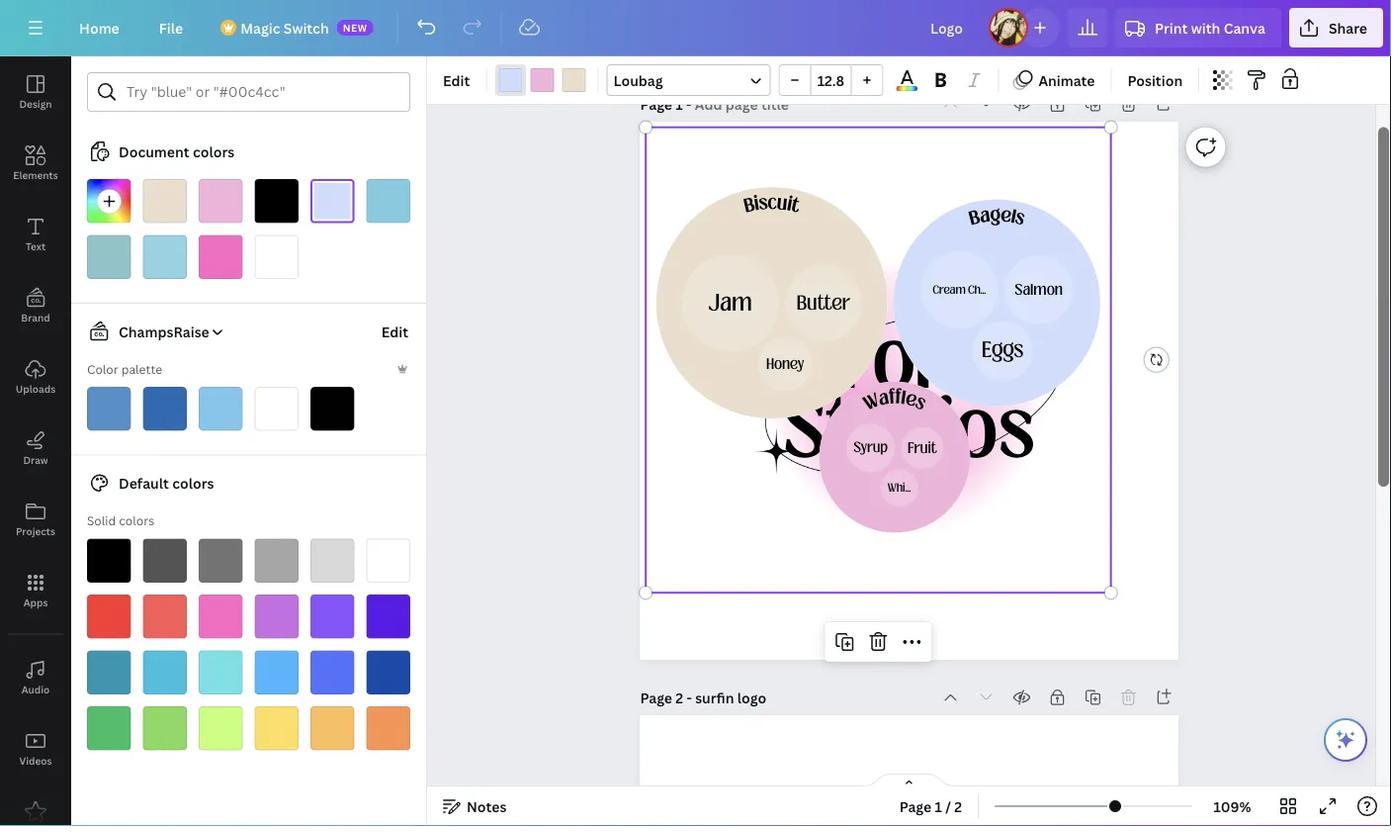 Task type: vqa. For each thing, say whether or not it's contained in the screenshot.
The for The Total Economic Impact Report
no



Task type: locate. For each thing, give the bounding box(es) containing it.
uploads button
[[0, 341, 71, 413]]

0 vertical spatial -
[[687, 94, 692, 113]]

dark turquoise #0097b2 image
[[87, 650, 131, 695]]

group
[[779, 64, 884, 96]]

animate button
[[1007, 64, 1104, 96]]

print with canva button
[[1116, 8, 1282, 47]]

white #ffffff image
[[367, 539, 411, 583]]

colors
[[193, 142, 235, 161], [172, 474, 214, 493], [119, 512, 154, 529]]

uploads
[[16, 382, 56, 395]]

light blue #38b6ff image
[[255, 650, 299, 695]]

coral red #ff5757 image
[[143, 595, 187, 639]]

page down loubag
[[641, 94, 673, 113]]

page for page 1
[[641, 94, 673, 113]]

0 horizontal spatial edit
[[382, 322, 409, 341]]

turquoise blue #5ce1e6 image
[[199, 650, 243, 695], [199, 650, 243, 695]]

0 vertical spatial edit
[[443, 71, 470, 90]]

magic
[[241, 18, 280, 37]]

1
[[676, 94, 683, 113], [935, 797, 943, 816]]

1 vertical spatial colors
[[172, 474, 214, 493]]

coral red #ff5757 image
[[143, 595, 187, 639]]

1 horizontal spatial 1
[[935, 797, 943, 816]]

orange #ff914d image
[[367, 706, 411, 750], [367, 706, 411, 750]]

1 vertical spatial 2
[[955, 797, 963, 816]]

edit
[[443, 71, 470, 90], [382, 322, 409, 341]]

page left page title text box
[[641, 688, 673, 707]]

- left page title text box
[[687, 688, 692, 707]]

- for page 2 -
[[687, 688, 692, 707]]

#f4b3db image
[[531, 68, 554, 92], [199, 179, 243, 223], [199, 179, 243, 223]]

edit button
[[435, 64, 478, 96]]

pink #ff66c4 image
[[199, 595, 243, 639]]

audio button
[[0, 642, 71, 713]]

magenta #cb6ce6 image
[[255, 595, 299, 639]]

1 inside button
[[935, 797, 943, 816]]

print with canva
[[1156, 18, 1266, 37]]

solid
[[87, 512, 116, 529]]

cobalt blue #004aad image
[[367, 650, 411, 695]]

colors right solid
[[119, 512, 154, 529]]

grass green #7ed957 image
[[143, 706, 187, 750], [143, 706, 187, 750]]

notes button
[[435, 790, 515, 822]]

#ffffff image
[[255, 235, 299, 279], [255, 235, 299, 279], [255, 387, 299, 431], [255, 387, 299, 431]]

loubag button
[[607, 64, 771, 96]]

brand button
[[0, 270, 71, 341]]

black #000000 image
[[87, 539, 131, 583]]

page 1 / 2 button
[[892, 790, 971, 822]]

0 vertical spatial page
[[641, 94, 673, 113]]

yellow #ffde59 image
[[255, 706, 299, 750], [255, 706, 299, 750]]

#4890cd image
[[87, 387, 131, 431], [87, 387, 131, 431]]

edit inside dropdown button
[[443, 71, 470, 90]]

2 vertical spatial colors
[[119, 512, 154, 529]]

brand
[[21, 311, 50, 324]]

default colors
[[119, 474, 214, 493]]

109% button
[[1201, 790, 1265, 822]]

videos button
[[0, 713, 71, 785]]

colors right document
[[193, 142, 235, 161]]

color
[[87, 361, 118, 377]]

purple #8c52ff image
[[311, 595, 355, 639]]

1 vertical spatial edit
[[382, 322, 409, 341]]

#75cbe2 image
[[367, 179, 411, 223]]

#f4b3db image
[[531, 68, 554, 92]]

apps button
[[0, 555, 71, 626]]

gray #737373 image
[[199, 539, 243, 583], [199, 539, 243, 583]]

1 horizontal spatial edit
[[443, 71, 470, 90]]

#ebdecb image
[[562, 68, 586, 92], [562, 68, 586, 92], [143, 179, 187, 223]]

light gray #d9d9d9 image
[[311, 539, 355, 583]]

champsraise button
[[79, 320, 225, 343]]

2 - from the top
[[687, 688, 692, 707]]

show pages image
[[862, 773, 957, 788]]

print
[[1156, 18, 1189, 37]]

1 - from the top
[[687, 94, 692, 113]]

peach #ffbd59 image
[[311, 706, 355, 750]]

edit for edit button
[[382, 322, 409, 341]]

pink #ff66c4 image
[[199, 595, 243, 639]]

black #000000 image
[[87, 539, 131, 583]]

lime #c1ff72 image
[[199, 706, 243, 750], [199, 706, 243, 750]]

2
[[676, 688, 684, 707], [955, 797, 963, 816]]

page down 'show pages' image
[[900, 797, 932, 816]]

violet #5e17eb image
[[367, 595, 411, 639]]

#75c6ef image
[[199, 387, 243, 431], [199, 387, 243, 431]]

1 vertical spatial -
[[687, 688, 692, 707]]

colors right 'default'
[[172, 474, 214, 493]]

royal blue #5271ff image
[[311, 650, 355, 695]]

- left page title text field
[[687, 94, 692, 113]]

palette
[[121, 361, 162, 377]]

color palette
[[87, 361, 162, 377]]

file button
[[143, 8, 199, 47]]

magic switch
[[241, 18, 329, 37]]

2 left page title text box
[[676, 688, 684, 707]]

design button
[[0, 56, 71, 128]]

#cfddff image
[[499, 68, 523, 92], [499, 68, 523, 92], [311, 179, 355, 223]]

page 1 -
[[641, 94, 695, 113]]

gray #a6a6a6 image
[[255, 539, 299, 583], [255, 539, 299, 583]]

side panel tab list
[[0, 56, 71, 826]]

1 for /
[[935, 797, 943, 816]]

videos
[[19, 754, 52, 767]]

white #ffffff image
[[367, 539, 411, 583]]

home link
[[63, 8, 135, 47]]

2 inside button
[[955, 797, 963, 816]]

notes
[[467, 797, 507, 816]]

#86c3c9 image
[[87, 235, 131, 279]]

edit inside button
[[382, 322, 409, 341]]

Design title text field
[[915, 8, 981, 47]]

add a new color image
[[87, 179, 131, 223], [87, 179, 131, 223]]

1 horizontal spatial 2
[[955, 797, 963, 816]]

page for page 2
[[641, 688, 673, 707]]

1 vertical spatial 1
[[935, 797, 943, 816]]

light gray #d9d9d9 image
[[311, 539, 355, 583]]

109%
[[1214, 797, 1252, 816]]

1 left /
[[935, 797, 943, 816]]

2 right /
[[955, 797, 963, 816]]

design
[[19, 97, 52, 110]]

#ebdecb image
[[143, 179, 187, 223]]

1 left page title text field
[[676, 94, 683, 113]]

draw button
[[0, 413, 71, 484]]

text button
[[0, 199, 71, 270]]

#ff66c4 image
[[199, 235, 243, 279], [199, 235, 243, 279]]

0 vertical spatial 1
[[676, 94, 683, 113]]

#166bb5 image
[[143, 387, 187, 431], [143, 387, 187, 431]]

0 horizontal spatial 1
[[676, 94, 683, 113]]

1 vertical spatial page
[[641, 688, 673, 707]]

-
[[687, 94, 692, 113], [687, 688, 692, 707]]

#010101 image
[[311, 387, 355, 431], [311, 387, 355, 431]]

text
[[26, 239, 46, 253]]

dark gray #545454 image
[[143, 539, 187, 583]]

page
[[641, 94, 673, 113], [641, 688, 673, 707], [900, 797, 932, 816]]

0 vertical spatial 2
[[676, 688, 684, 707]]

peach #ffbd59 image
[[311, 706, 355, 750]]

elements
[[13, 168, 58, 182]]

colors for default colors
[[172, 474, 214, 493]]

2 vertical spatial page
[[900, 797, 932, 816]]

#000000 image
[[255, 179, 299, 223], [255, 179, 299, 223]]

0 vertical spatial colors
[[193, 142, 235, 161]]



Task type: describe. For each thing, give the bounding box(es) containing it.
light blue #38b6ff image
[[255, 650, 299, 695]]

champsraise
[[119, 322, 210, 341]]

cobalt blue #004aad image
[[367, 650, 411, 695]]

#8ad3e2 image
[[143, 235, 187, 279]]

colors for document colors
[[193, 142, 235, 161]]

0 horizontal spatial 2
[[676, 688, 684, 707]]

share button
[[1290, 8, 1384, 47]]

switch
[[284, 18, 329, 37]]

bright red #ff3131 image
[[87, 595, 131, 639]]

– – number field
[[818, 71, 845, 90]]

position
[[1128, 71, 1183, 90]]

loubag
[[614, 71, 663, 90]]

solid colors
[[87, 512, 154, 529]]

canva
[[1224, 18, 1266, 37]]

#75cbe2 image
[[367, 179, 411, 223]]

#86c3c9 image
[[87, 235, 131, 279]]

main menu bar
[[0, 0, 1392, 56]]

animate
[[1039, 71, 1096, 90]]

document colors
[[119, 142, 235, 161]]

edit button
[[380, 312, 411, 351]]

royal blue #5271ff image
[[311, 650, 355, 695]]

/
[[946, 797, 952, 816]]

green #00bf63 image
[[87, 706, 131, 750]]

projects button
[[0, 484, 71, 555]]

elements button
[[0, 128, 71, 199]]

apps
[[23, 596, 48, 609]]

studios
[[784, 380, 1036, 481]]

position button
[[1120, 64, 1191, 96]]

draw
[[23, 453, 48, 466]]

page inside page 1 / 2 button
[[900, 797, 932, 816]]

file
[[159, 18, 183, 37]]

new
[[343, 21, 368, 34]]

#8ad3e2 image
[[143, 235, 187, 279]]

page 2 -
[[641, 688, 696, 707]]

magenta #cb6ce6 image
[[255, 595, 299, 639]]

projects
[[16, 524, 55, 538]]

violet #5e17eb image
[[367, 595, 411, 639]]

Try "blue" or "#00c4cc" search field
[[127, 73, 398, 111]]

with
[[1192, 18, 1221, 37]]

dark gray #545454 image
[[143, 539, 187, 583]]

Page title text field
[[695, 94, 791, 114]]

document
[[119, 142, 190, 161]]

bright red #ff3131 image
[[87, 595, 131, 639]]

- for page 1 -
[[687, 94, 692, 113]]

#f4b3db image inside color group
[[531, 68, 554, 92]]

toro
[[826, 311, 993, 412]]

purple #8c52ff image
[[311, 595, 355, 639]]

#cfddff image
[[311, 179, 355, 223]]

canva assistant image
[[1335, 728, 1358, 752]]

page 1 / 2
[[900, 797, 963, 816]]

default
[[119, 474, 169, 493]]

aqua blue #0cc0df image
[[143, 650, 187, 695]]

colors for solid colors
[[119, 512, 154, 529]]

Page title text field
[[696, 688, 769, 707]]

home
[[79, 18, 119, 37]]

audio
[[21, 683, 50, 696]]

1 for -
[[676, 94, 683, 113]]

share
[[1330, 18, 1368, 37]]

color range image
[[897, 86, 918, 91]]

aqua blue #0cc0df image
[[143, 650, 187, 695]]

green #00bf63 image
[[87, 706, 131, 750]]

edit for edit dropdown button
[[443, 71, 470, 90]]

dark turquoise #0097b2 image
[[87, 650, 131, 695]]

color group
[[495, 64, 590, 96]]



